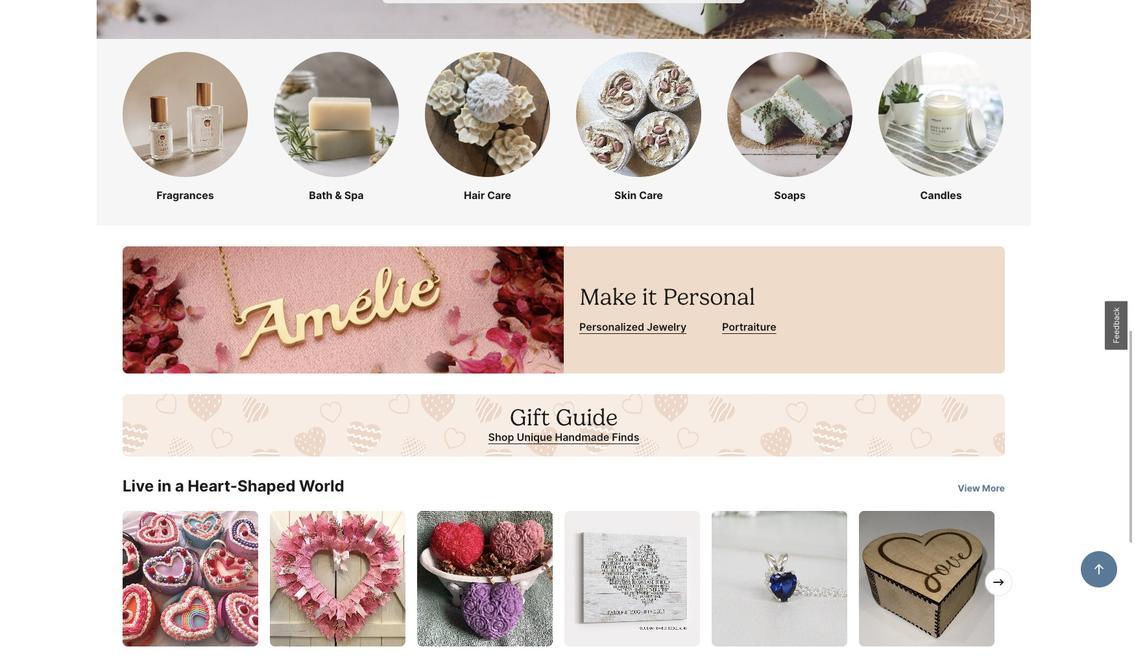 Task type: describe. For each thing, give the bounding box(es) containing it.
image image for soaps
[[728, 52, 853, 177]]

gift guide shop unique handmade finds
[[489, 404, 640, 444]]

heart-
[[188, 477, 238, 496]]

soaps
[[775, 189, 806, 202]]

hair care
[[464, 189, 512, 202]]

view
[[958, 483, 981, 494]]

care for skin care
[[639, 189, 663, 202]]

live
[[123, 477, 154, 496]]

portraiture
[[723, 321, 777, 334]]

1 tabler image from the left
[[112, 575, 127, 591]]

candles
[[921, 189, 963, 202]]

image image for fragrances
[[123, 52, 248, 177]]

valentine soap set  heart soap with roses hearts mothers day bridal shower wedding favor kids soaps  decorative soaps valentines guest soap 277484732349349888 image
[[417, 512, 553, 647]]

view more
[[958, 483, 1006, 494]]

finds
[[612, 431, 640, 444]]

it
[[643, 283, 658, 311]]

pamper someone you love image
[[97, 0, 1032, 39]]

world
[[299, 477, 345, 496]]

heart shaped cake purse, frosted kawaii purse, cute cake handbag, crossbody bag, unique fashion bag, novelty bag, unique purse 243595324455927808 image
[[123, 512, 258, 647]]

image image for bath & spa
[[274, 52, 399, 177]]

a
[[175, 477, 184, 496]]

&
[[335, 189, 342, 202]]

small sapphire heart pendant in sterling silver, valentines day necklace 238771770574012416 image
[[712, 512, 848, 647]]

care for hair care
[[487, 189, 512, 202]]

handmade
[[555, 431, 610, 444]]

spa
[[345, 189, 364, 202]]

personal
[[663, 283, 756, 311]]

skin care
[[615, 189, 663, 202]]

shop
[[489, 431, 514, 444]]



Task type: locate. For each thing, give the bounding box(es) containing it.
live in a heart-shaped world
[[123, 477, 345, 496]]

valentines day pink burlap wreath, shabby chic heart wreath, boho heart wreath, farmhouse french cottage wreath, valentine front door wreath 284480383627198464 image
[[270, 512, 406, 647]]

6 image image from the left
[[879, 52, 1004, 177]]

image image for hair care
[[425, 52, 551, 177]]

hair
[[464, 189, 485, 202]]

personalized
[[580, 321, 645, 334]]

1 care from the left
[[487, 189, 512, 202]]

0 horizontal spatial tabler image
[[112, 575, 127, 591]]

0 horizontal spatial care
[[487, 189, 512, 202]]

jewelry
[[647, 321, 687, 334]]

tabler image
[[112, 575, 127, 591], [991, 575, 1007, 591]]

5 image image from the left
[[728, 52, 853, 177]]

1 horizontal spatial tabler image
[[991, 575, 1007, 591]]

1 image image from the left
[[123, 52, 248, 177]]

care right hair at the top of the page
[[487, 189, 512, 202]]

personal image
[[123, 247, 564, 374]]

personalized wooden heart shape box 278589784353210368 image
[[860, 512, 995, 647]]

care right skin
[[639, 189, 663, 202]]

guide
[[556, 404, 618, 432]]

care
[[487, 189, 512, 202], [639, 189, 663, 202]]

make it personal
[[580, 283, 756, 311]]

3 image image from the left
[[425, 52, 551, 177]]

image image
[[123, 52, 248, 177], [274, 52, 399, 177], [425, 52, 551, 177], [577, 52, 702, 177], [728, 52, 853, 177], [879, 52, 1004, 177]]

2 tabler image from the left
[[991, 575, 1007, 591]]

image image for skin care
[[577, 52, 702, 177]]

image image for candles
[[879, 52, 1004, 177]]

more
[[983, 483, 1006, 494]]

bath
[[309, 189, 333, 202]]

fragrances
[[157, 189, 214, 202]]

4 image image from the left
[[577, 52, 702, 177]]

1 horizontal spatial care
[[639, 189, 663, 202]]

make
[[580, 283, 637, 311]]

shaped
[[238, 477, 296, 496]]

2 care from the left
[[639, 189, 663, 202]]

skin
[[615, 189, 637, 202]]

bath & spa
[[309, 189, 364, 202]]

gift
[[510, 404, 550, 432]]

personalized jewelry
[[580, 321, 687, 334]]

in
[[158, 477, 171, 496]]

custom two hearts word cloud canvas 226227039876120577 image
[[565, 512, 701, 647]]

unique
[[517, 431, 553, 444]]

2 image image from the left
[[274, 52, 399, 177]]



Task type: vqa. For each thing, say whether or not it's contained in the screenshot.
&
yes



